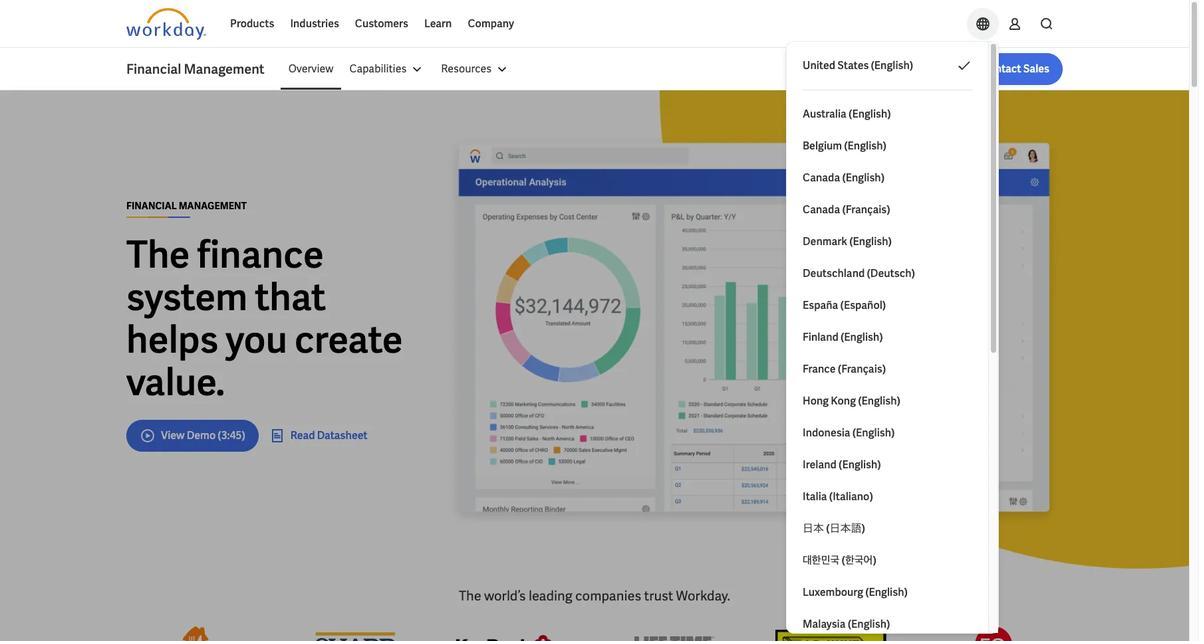 Task type: locate. For each thing, give the bounding box(es) containing it.
view demo (3:45)
[[161, 429, 245, 443]]

1 vertical spatial the
[[459, 588, 481, 605]]

0 vertical spatial the
[[126, 230, 190, 279]]

list containing overview
[[280, 53, 1063, 85]]

financial management link
[[126, 60, 280, 78]]

learn
[[424, 17, 452, 31]]

list
[[280, 53, 1063, 85]]

contact sales link
[[969, 53, 1063, 85]]

companies
[[575, 588, 641, 605]]

capabilities
[[349, 62, 407, 76]]

(3:45)
[[218, 429, 245, 443]]

the down financial at top left
[[126, 230, 190, 279]]

workday.
[[676, 588, 730, 605]]

the
[[126, 230, 190, 279], [459, 588, 481, 605]]

trust
[[644, 588, 673, 605]]

management
[[179, 200, 247, 212]]

industries
[[290, 17, 339, 31]]

datasheet
[[317, 429, 368, 443]]

view demo (3:45) link
[[126, 420, 259, 452]]

read
[[291, 429, 315, 443]]

go to the homepage image
[[126, 8, 206, 40]]

the inside the finance system that helps you create value.
[[126, 230, 190, 279]]

financial
[[126, 61, 181, 78]]

menu
[[280, 53, 518, 85]]

capabilities button
[[341, 53, 433, 85]]

0 horizontal spatial the
[[126, 230, 190, 279]]

products button
[[222, 8, 282, 40]]

contact sales
[[982, 62, 1050, 76]]

the left world's at the left bottom of the page
[[459, 588, 481, 605]]

the for the world's leading companies trust workday.
[[459, 588, 481, 605]]

view
[[161, 429, 185, 443]]

you
[[226, 316, 287, 364]]

1 horizontal spatial the
[[459, 588, 481, 605]]

just eat (just-eat holding limited) image
[[177, 627, 214, 642]]

learn button
[[416, 8, 460, 40]]



Task type: describe. For each thing, give the bounding box(es) containing it.
the finance system that helps you create value.
[[126, 230, 403, 407]]

company button
[[460, 8, 522, 40]]

contact
[[982, 62, 1021, 76]]

united states (english) image
[[956, 58, 972, 74]]

keybank n.a. image
[[456, 627, 573, 642]]

overview
[[288, 62, 333, 76]]

finance
[[197, 230, 324, 279]]

customers
[[355, 17, 408, 31]]

read datasheet
[[291, 429, 368, 443]]

financial management
[[126, 200, 247, 212]]

sales
[[1023, 62, 1050, 76]]

system
[[126, 273, 248, 322]]

overview link
[[280, 53, 341, 85]]

sharp healthcare image
[[315, 627, 395, 642]]

customers button
[[347, 8, 416, 40]]

helps
[[126, 316, 218, 364]]

create
[[295, 316, 403, 364]]

world's
[[484, 588, 526, 605]]

leading
[[529, 588, 573, 605]]

products
[[230, 17, 274, 31]]

value.
[[126, 358, 225, 407]]

financial management operational analysis dashboard showing operating expense by cost center and p&l by quarter. image
[[446, 133, 1063, 529]]

the for the finance system that helps you create value.
[[126, 230, 190, 279]]

financial
[[126, 200, 177, 212]]

life time fitness image
[[635, 627, 714, 642]]

that
[[255, 273, 326, 322]]

financial management
[[126, 61, 264, 78]]

company
[[468, 17, 514, 31]]

management
[[184, 61, 264, 78]]

j. b. hunt image
[[776, 627, 893, 642]]

resources
[[441, 62, 492, 76]]

menu containing overview
[[280, 53, 518, 85]]

read datasheet link
[[269, 428, 368, 444]]

industries button
[[282, 8, 347, 40]]

the world's leading companies trust workday.
[[459, 588, 730, 605]]

demo
[[187, 429, 216, 443]]

equinti financial services company image
[[975, 627, 1012, 642]]

resources button
[[433, 53, 518, 85]]



Task type: vqa. For each thing, say whether or not it's contained in the screenshot.
Watch for Center
no



